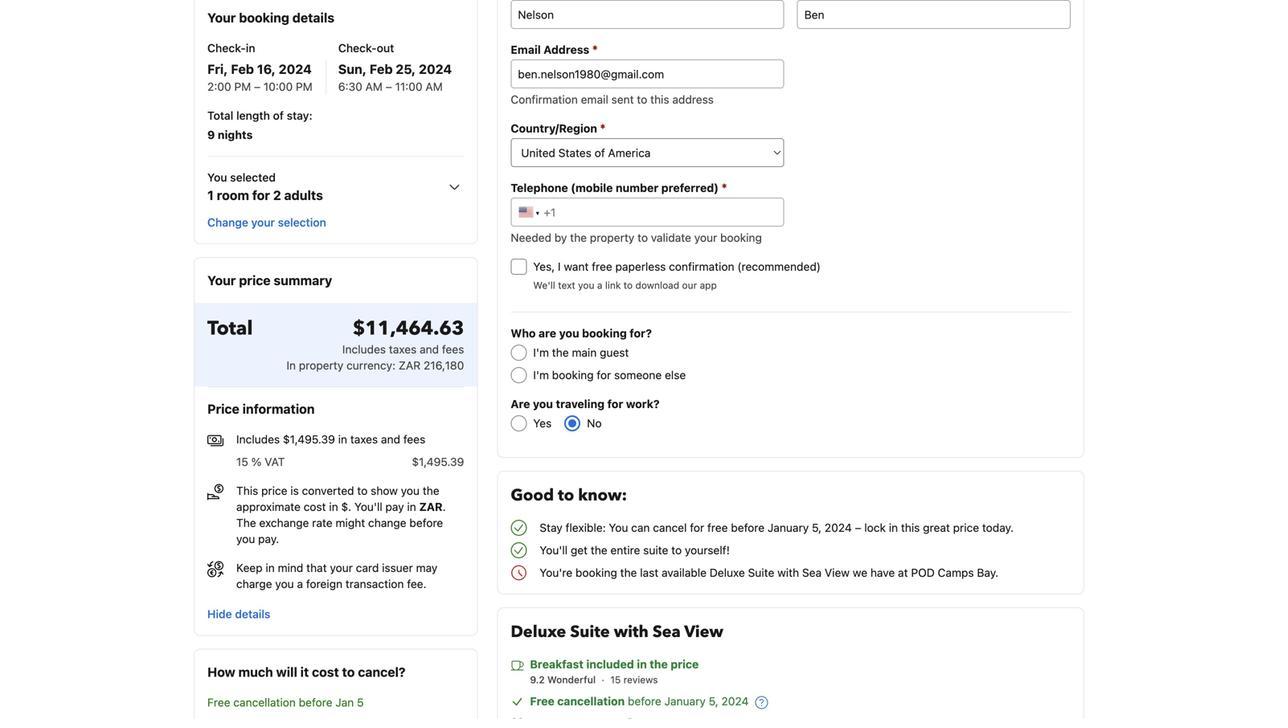 Task type: locate. For each thing, give the bounding box(es) containing it.
1 horizontal spatial property
[[590, 231, 635, 245]]

information
[[243, 402, 315, 417]]

includes up currency:
[[343, 343, 386, 356]]

text
[[558, 280, 576, 291]]

1 horizontal spatial january
[[768, 522, 809, 535]]

booking down i'm the main guest
[[552, 369, 594, 382]]

a inside keep in mind that your card issuer may charge you a foreign transaction fee.
[[297, 578, 303, 591]]

deluxe up breakfast
[[511, 622, 566, 644]]

– for 16,
[[254, 80, 261, 93]]

show
[[371, 485, 398, 498]]

1 vertical spatial you'll
[[540, 544, 568, 557]]

1 horizontal spatial check-
[[338, 41, 377, 55]]

0 vertical spatial total
[[208, 109, 234, 122]]

1 horizontal spatial –
[[386, 80, 392, 93]]

january
[[768, 522, 809, 535], [665, 695, 706, 709]]

price up approximate
[[261, 485, 288, 498]]

15 down breakfast included in the price
[[611, 675, 621, 686]]

1 vertical spatial cost
[[312, 665, 339, 680]]

currency:
[[347, 359, 396, 372]]

in up converted
[[338, 433, 347, 446]]

2024 for 25,
[[419, 62, 452, 77]]

hide details button
[[201, 600, 277, 629]]

for down guest
[[597, 369, 611, 382]]

for?
[[630, 327, 652, 340]]

0 horizontal spatial january
[[665, 695, 706, 709]]

0 horizontal spatial 15
[[236, 456, 248, 469]]

your down the change
[[208, 273, 236, 288]]

total up 9
[[208, 109, 234, 122]]

suite down the stay flexible: you can cancel for free before january 5, 2024 – lock in this great price today.
[[748, 567, 775, 580]]

check- inside check-in fri, feb 16, 2024 2:00 pm – 10:00 pm
[[208, 41, 246, 55]]

$1,495.39
[[283, 433, 335, 446], [412, 456, 464, 469]]

address
[[544, 43, 590, 56]]

includes inside includes taxes and fees in property currency: zar 216,180
[[343, 343, 386, 356]]

%
[[251, 456, 262, 469]]

you up 'pay'
[[401, 485, 420, 498]]

1 horizontal spatial feb
[[370, 62, 393, 77]]

includes for taxes
[[343, 343, 386, 356]]

1 horizontal spatial your
[[330, 562, 353, 575]]

free down scored 9.2 element
[[530, 695, 555, 709]]

your down 2
[[251, 216, 275, 229]]

15 left %
[[236, 456, 248, 469]]

with down the stay flexible: you can cancel for free before january 5, 2024 – lock in this great price today.
[[778, 567, 800, 580]]

1 horizontal spatial taxes
[[389, 343, 417, 356]]

0 vertical spatial details
[[293, 10, 335, 25]]

view down available
[[685, 622, 724, 644]]

the inside "this price is converted to show you the approximate cost in $. you'll pay in"
[[423, 485, 440, 498]]

fees up zar 216,180
[[442, 343, 464, 356]]

our
[[682, 280, 697, 291]]

check- up sun,
[[338, 41, 377, 55]]

january up you're booking the last available deluxe suite with sea view we have at pod camps bay.
[[768, 522, 809, 535]]

0 horizontal spatial you
[[208, 171, 227, 184]]

– left lock
[[855, 522, 862, 535]]

you up the 1
[[208, 171, 227, 184]]

1 horizontal spatial 5,
[[812, 522, 822, 535]]

nights
[[218, 128, 253, 142]]

1 vertical spatial your
[[208, 273, 236, 288]]

who are you booking for?
[[511, 327, 652, 340]]

in right 'pay'
[[407, 501, 416, 514]]

you down 'the'
[[236, 533, 255, 546]]

in
[[246, 41, 255, 55], [338, 433, 347, 446], [329, 501, 338, 514], [407, 501, 416, 514], [889, 522, 898, 535], [266, 562, 275, 575], [637, 658, 647, 672]]

0 vertical spatial view
[[825, 567, 850, 580]]

details up check-in fri, feb 16, 2024 2:00 pm – 10:00 pm
[[293, 10, 335, 25]]

a left link
[[597, 280, 603, 291]]

to right good
[[558, 485, 574, 507]]

jan
[[336, 696, 354, 710]]

preferred)
[[662, 181, 719, 195]]

0 horizontal spatial view
[[685, 622, 724, 644]]

cancellation
[[558, 695, 625, 709], [234, 696, 296, 710]]

None text field
[[511, 0, 785, 29], [798, 0, 1071, 29], [511, 0, 785, 29], [798, 0, 1071, 29]]

your price summary
[[208, 273, 332, 288]]

number
[[616, 181, 659, 195]]

in left mind
[[266, 562, 275, 575]]

deluxe suite with sea view
[[511, 622, 724, 644]]

0 horizontal spatial fees
[[404, 433, 426, 446]]

0 vertical spatial i'm
[[534, 346, 549, 360]]

1 horizontal spatial deluxe
[[710, 567, 745, 580]]

2 horizontal spatial *
[[722, 181, 728, 195]]

1 vertical spatial $1,495.39
[[412, 456, 464, 469]]

0 vertical spatial taxes
[[389, 343, 417, 356]]

0 horizontal spatial and
[[381, 433, 401, 446]]

0 horizontal spatial you'll
[[355, 501, 383, 514]]

needed by the property to validate your booking
[[511, 231, 762, 245]]

2024 for 16,
[[279, 62, 312, 77]]

0 horizontal spatial taxes
[[350, 433, 378, 446]]

how much will it cost to cancel?
[[208, 665, 406, 680]]

taxes inside includes taxes and fees in property currency: zar 216,180
[[389, 343, 417, 356]]

to right link
[[624, 280, 633, 291]]

includes taxes and fees in property currency: zar 216,180
[[287, 343, 464, 372]]

view left we
[[825, 567, 850, 580]]

scored 9.2 element
[[530, 675, 548, 686]]

1 vertical spatial a
[[297, 578, 303, 591]]

booking up guest
[[582, 327, 627, 340]]

for left 2
[[252, 188, 270, 203]]

sea up "reviews"
[[653, 622, 681, 644]]

last
[[640, 567, 659, 580]]

issuer
[[382, 562, 413, 575]]

total down your price summary
[[208, 316, 253, 342]]

1 horizontal spatial fees
[[442, 343, 464, 356]]

$.
[[341, 501, 352, 514]]

0 horizontal spatial cancellation
[[234, 696, 296, 710]]

booking
[[239, 10, 289, 25], [721, 231, 762, 245], [582, 327, 627, 340], [552, 369, 594, 382], [576, 567, 618, 580]]

0 horizontal spatial feb
[[231, 62, 254, 77]]

1 horizontal spatial suite
[[748, 567, 775, 580]]

0 vertical spatial property
[[590, 231, 635, 245]]

pay.
[[258, 533, 279, 546]]

hide
[[208, 608, 232, 621]]

property right in
[[299, 359, 344, 372]]

view
[[825, 567, 850, 580], [685, 622, 724, 644]]

cancellation down much
[[234, 696, 296, 710]]

you inside keep in mind that your card issuer may charge you a foreign transaction fee.
[[275, 578, 294, 591]]

1 horizontal spatial free
[[530, 695, 555, 709]]

1 horizontal spatial $1,495.39
[[412, 456, 464, 469]]

* down email
[[600, 121, 606, 135]]

1 horizontal spatial and
[[420, 343, 439, 356]]

0 vertical spatial *
[[593, 42, 598, 56]]

1 vertical spatial this
[[902, 522, 920, 535]]

0 vertical spatial you'll
[[355, 501, 383, 514]]

and up the show
[[381, 433, 401, 446]]

0 vertical spatial you
[[208, 171, 227, 184]]

1 horizontal spatial sea
[[803, 567, 822, 580]]

in inside keep in mind that your card issuer may charge you a foreign transaction fee.
[[266, 562, 275, 575]]

change your selection link
[[201, 208, 333, 237]]

your up foreign
[[330, 562, 353, 575]]

and
[[420, 343, 439, 356], [381, 433, 401, 446]]

a inside the yes, i want free paperless confirmation (recommended) we'll text you a link to download our app
[[597, 280, 603, 291]]

country/region *
[[511, 121, 606, 135]]

fees up zar
[[404, 433, 426, 446]]

0 horizontal spatial free
[[208, 696, 230, 710]]

approximate
[[236, 501, 301, 514]]

taxes down $11,464.63
[[389, 343, 417, 356]]

* right preferred)
[[722, 181, 728, 195]]

check- for fri,
[[208, 41, 246, 55]]

details down charge
[[235, 608, 271, 621]]

of
[[273, 109, 284, 122]]

1 i'm from the top
[[534, 346, 549, 360]]

you right text
[[578, 280, 595, 291]]

1 your from the top
[[208, 10, 236, 25]]

2024 inside check-in fri, feb 16, 2024 2:00 pm – 10:00 pm
[[279, 62, 312, 77]]

this
[[236, 485, 258, 498]]

0 horizontal spatial free
[[592, 260, 613, 273]]

– inside check-in fri, feb 16, 2024 2:00 pm – 10:00 pm
[[254, 80, 261, 93]]

and inside includes taxes and fees in property currency: zar 216,180
[[420, 343, 439, 356]]

you left can
[[609, 522, 629, 535]]

for
[[252, 188, 270, 203], [597, 369, 611, 382], [608, 398, 624, 411], [690, 522, 705, 535]]

6:30 am
[[338, 80, 383, 93]]

1 vertical spatial 5,
[[709, 695, 719, 709]]

for inside you selected 1 room for  2 adults
[[252, 188, 270, 203]]

no
[[587, 417, 602, 430]]

good
[[511, 485, 554, 507]]

1 horizontal spatial a
[[597, 280, 603, 291]]

2 your from the top
[[208, 273, 236, 288]]

sea
[[803, 567, 822, 580], [653, 622, 681, 644]]

1 vertical spatial 15
[[611, 675, 621, 686]]

feb inside check-in fri, feb 16, 2024 2:00 pm – 10:00 pm
[[231, 62, 254, 77]]

0 horizontal spatial this
[[651, 93, 670, 106]]

suite up included
[[570, 622, 610, 644]]

a down mind
[[297, 578, 303, 591]]

cost inside "this price is converted to show you the approximate cost in $. you'll pay in"
[[304, 501, 326, 514]]

fees inside includes taxes and fees in property currency: zar 216,180
[[442, 343, 464, 356]]

free up yourself!
[[708, 522, 728, 535]]

includes up %
[[236, 433, 280, 446]]

in
[[287, 359, 296, 372]]

1 horizontal spatial 15
[[611, 675, 621, 686]]

includes
[[343, 343, 386, 356], [236, 433, 280, 446]]

free for free cancellation before january 5, 2024
[[530, 695, 555, 709]]

to inside the yes, i want free paperless confirmation (recommended) we'll text you a link to download our app
[[624, 280, 633, 291]]

$1,495.39 up vat
[[283, 433, 335, 446]]

cost right it
[[312, 665, 339, 680]]

2 horizontal spatial –
[[855, 522, 862, 535]]

– down 16, at left
[[254, 80, 261, 93]]

booking down get
[[576, 567, 618, 580]]

i
[[558, 260, 561, 273]]

before down zar
[[410, 517, 443, 530]]

1 horizontal spatial you
[[609, 522, 629, 535]]

stay flexible: you can cancel for free before january 5, 2024 – lock in this great price today.
[[540, 522, 1014, 535]]

to
[[637, 93, 648, 106], [638, 231, 648, 245], [624, 280, 633, 291], [357, 485, 368, 498], [558, 485, 574, 507], [672, 544, 682, 557], [342, 665, 355, 680]]

for left the 'work?'
[[608, 398, 624, 411]]

0 vertical spatial free
[[592, 260, 613, 273]]

download
[[636, 280, 680, 291]]

2 horizontal spatial your
[[695, 231, 718, 245]]

might
[[336, 517, 365, 530]]

in down your booking details
[[246, 41, 255, 55]]

who are you booking for? element
[[511, 326, 1071, 384]]

before
[[410, 517, 443, 530], [731, 522, 765, 535], [628, 695, 662, 709], [299, 696, 333, 710]]

2024
[[279, 62, 312, 77], [419, 62, 452, 77], [825, 522, 852, 535], [722, 695, 749, 709]]

0 horizontal spatial $1,495.39
[[283, 433, 335, 446]]

cost up rate
[[304, 501, 326, 514]]

0 vertical spatial cost
[[304, 501, 326, 514]]

total inside total length of stay: 9 nights
[[208, 109, 234, 122]]

price
[[239, 273, 271, 288], [261, 485, 288, 498], [954, 522, 980, 535], [671, 658, 699, 672]]

1 horizontal spatial with
[[778, 567, 800, 580]]

you'll up you're
[[540, 544, 568, 557]]

0 vertical spatial includes
[[343, 343, 386, 356]]

free down how
[[208, 696, 230, 710]]

0 horizontal spatial suite
[[570, 622, 610, 644]]

0 vertical spatial your
[[208, 10, 236, 25]]

1 vertical spatial includes
[[236, 433, 280, 446]]

you down mind
[[275, 578, 294, 591]]

before left 'jan'
[[299, 696, 333, 710]]

january down breakfast included in the price
[[665, 695, 706, 709]]

with up breakfast included in the price
[[614, 622, 649, 644]]

fees
[[442, 343, 464, 356], [404, 433, 426, 446]]

the down 'are'
[[552, 346, 569, 360]]

with
[[778, 567, 800, 580], [614, 622, 649, 644]]

1 horizontal spatial free
[[708, 522, 728, 535]]

your up "fri,"
[[208, 10, 236, 25]]

breakfast
[[530, 658, 584, 672]]

zar 216,180
[[399, 359, 464, 372]]

change your selection
[[208, 216, 326, 229]]

1
[[208, 188, 214, 203]]

0 vertical spatial and
[[420, 343, 439, 356]]

0 horizontal spatial your
[[251, 216, 275, 229]]

cancellation down wonderful
[[558, 695, 625, 709]]

* right the address
[[593, 42, 598, 56]]

1 feb from the left
[[231, 62, 254, 77]]

you'll right $.
[[355, 501, 383, 514]]

and up zar 216,180
[[420, 343, 439, 356]]

feb down out
[[370, 62, 393, 77]]

1 vertical spatial i'm
[[534, 369, 549, 382]]

2 i'm from the top
[[534, 369, 549, 382]]

i'm for i'm booking for someone else
[[534, 369, 549, 382]]

deluxe down yourself!
[[710, 567, 745, 580]]

1 horizontal spatial cancellation
[[558, 695, 625, 709]]

details inside button
[[235, 608, 271, 621]]

includes $1,495.39 in taxes and fees
[[236, 433, 426, 446]]

sent
[[612, 93, 634, 106]]

feb inside check-out sun, feb 25, 2024 6:30 am – 11:00 am
[[370, 62, 393, 77]]

0 horizontal spatial check-
[[208, 41, 246, 55]]

0 horizontal spatial includes
[[236, 433, 280, 446]]

yes, i want free paperless confirmation (recommended) we'll text you a link to download our app
[[534, 260, 821, 291]]

booking up (recommended)
[[721, 231, 762, 245]]

how
[[208, 665, 235, 680]]

at
[[898, 567, 909, 580]]

0 vertical spatial fees
[[442, 343, 464, 356]]

you're booking the last available deluxe suite with sea view we have at pod camps bay.
[[540, 567, 999, 580]]

deluxe
[[710, 567, 745, 580], [511, 622, 566, 644]]

0 horizontal spatial details
[[235, 608, 271, 621]]

your for your booking details
[[208, 10, 236, 25]]

your up confirmation
[[695, 231, 718, 245]]

2 check- from the left
[[338, 41, 377, 55]]

this left great
[[902, 522, 920, 535]]

0 horizontal spatial –
[[254, 80, 261, 93]]

flexible:
[[566, 522, 606, 535]]

before down "reviews"
[[628, 695, 662, 709]]

0 horizontal spatial property
[[299, 359, 344, 372]]

2024 inside check-out sun, feb 25, 2024 6:30 am – 11:00 am
[[419, 62, 452, 77]]

1 check- from the left
[[208, 41, 246, 55]]

2 total from the top
[[208, 316, 253, 342]]

2 feb from the left
[[370, 62, 393, 77]]

check- up "fri,"
[[208, 41, 246, 55]]

free
[[530, 695, 555, 709], [208, 696, 230, 710]]

sea left we
[[803, 567, 822, 580]]

your booking details
[[208, 10, 335, 25]]

2 vertical spatial your
[[330, 562, 353, 575]]

this down the double-check for typos text field
[[651, 93, 670, 106]]

15 for 15 reviews
[[611, 675, 621, 686]]

1 horizontal spatial includes
[[343, 343, 386, 356]]

0 vertical spatial suite
[[748, 567, 775, 580]]

Double-check for typos text field
[[511, 60, 785, 88]]

camps
[[938, 567, 975, 580]]

2 vertical spatial *
[[722, 181, 728, 195]]

1 vertical spatial and
[[381, 433, 401, 446]]

0 horizontal spatial 5,
[[709, 695, 719, 709]]

have
[[871, 567, 895, 580]]

property
[[590, 231, 635, 245], [299, 359, 344, 372]]

feb up 2:00 pm
[[231, 62, 254, 77]]

1 horizontal spatial details
[[293, 10, 335, 25]]

details
[[293, 10, 335, 25], [235, 608, 271, 621]]

to left the show
[[357, 485, 368, 498]]

1 vertical spatial view
[[685, 622, 724, 644]]

1 vertical spatial january
[[665, 695, 706, 709]]

property up the paperless
[[590, 231, 635, 245]]

1 vertical spatial property
[[299, 359, 344, 372]]

0 vertical spatial a
[[597, 280, 603, 291]]

1 total from the top
[[208, 109, 234, 122]]

cancellation for free cancellation before jan 5
[[234, 696, 296, 710]]

the up zar
[[423, 485, 440, 498]]

pod
[[912, 567, 935, 580]]

free cancellation before january 5, 2024
[[530, 695, 749, 709]]

– right 6:30 am
[[386, 80, 392, 93]]

0 vertical spatial with
[[778, 567, 800, 580]]

price up free cancellation before january 5, 2024
[[671, 658, 699, 672]]

0 horizontal spatial *
[[593, 42, 598, 56]]

15 reviews
[[608, 675, 658, 686]]

0 horizontal spatial sea
[[653, 622, 681, 644]]

0 horizontal spatial a
[[297, 578, 303, 591]]

taxes up the show
[[350, 433, 378, 446]]

1 vertical spatial with
[[614, 622, 649, 644]]

cancellation for free cancellation before january 5, 2024
[[558, 695, 625, 709]]

know:
[[578, 485, 627, 507]]

$1,495.39 up .
[[412, 456, 464, 469]]

– inside check-out sun, feb 25, 2024 6:30 am – 11:00 am
[[386, 80, 392, 93]]

check- inside check-out sun, feb 25, 2024 6:30 am – 11:00 am
[[338, 41, 377, 55]]



Task type: describe. For each thing, give the bounding box(es) containing it.
fri,
[[208, 62, 228, 77]]

a for link
[[597, 280, 603, 291]]

are
[[511, 398, 530, 411]]

9.2
[[530, 675, 548, 686]]

1 vertical spatial deluxe
[[511, 622, 566, 644]]

rate
[[312, 517, 333, 530]]

good to know:
[[511, 485, 627, 507]]

15 for 15 % vat
[[236, 456, 248, 469]]

includes for $1,495.39
[[236, 433, 280, 446]]

i'm the main guest
[[534, 346, 629, 360]]

in left $.
[[329, 501, 338, 514]]

card
[[356, 562, 379, 575]]

to right sent
[[637, 93, 648, 106]]

1 vertical spatial suite
[[570, 622, 610, 644]]

1 vertical spatial your
[[695, 231, 718, 245]]

charge
[[236, 578, 272, 591]]

paperless
[[616, 260, 666, 273]]

booking for you're booking the last available deluxe suite with sea view we have at pod camps bay.
[[576, 567, 618, 580]]

that
[[307, 562, 327, 575]]

. the exchange rate might change before you pay.
[[236, 501, 446, 546]]

transaction
[[346, 578, 404, 591]]

suite
[[644, 544, 669, 557]]

your inside keep in mind that your card issuer may charge you a foreign transaction fee.
[[330, 562, 353, 575]]

0 vertical spatial $1,495.39
[[283, 433, 335, 446]]

1 vertical spatial fees
[[404, 433, 426, 446]]

are
[[539, 327, 557, 340]]

who
[[511, 327, 536, 340]]

may
[[416, 562, 438, 575]]

+1 text field
[[511, 198, 785, 227]]

much
[[238, 665, 273, 680]]

free cancellation before jan 5
[[208, 696, 364, 710]]

cancel
[[653, 522, 687, 535]]

the
[[236, 517, 256, 530]]

in inside check-in fri, feb 16, 2024 2:00 pm – 10:00 pm
[[246, 41, 255, 55]]

11:00 am
[[395, 80, 443, 93]]

1 vertical spatial you
[[609, 522, 629, 535]]

you inside . the exchange rate might change before you pay.
[[236, 533, 255, 546]]

$11,464.63
[[353, 316, 464, 342]]

the up "reviews"
[[650, 658, 668, 672]]

booking for your booking details
[[239, 10, 289, 25]]

to inside "this price is converted to show you the approximate cost in $. you'll pay in"
[[357, 485, 368, 498]]

the inside who are you booking for? element
[[552, 346, 569, 360]]

total for total
[[208, 316, 253, 342]]

email
[[581, 93, 609, 106]]

else
[[665, 369, 686, 382]]

0 vertical spatial 5,
[[812, 522, 822, 535]]

available
[[662, 567, 707, 580]]

main
[[572, 346, 597, 360]]

email
[[511, 43, 541, 56]]

feb for 16,
[[231, 62, 254, 77]]

booking for i'm booking for someone else
[[552, 369, 594, 382]]

are you traveling for work?
[[511, 398, 660, 411]]

today.
[[983, 522, 1014, 535]]

adults
[[284, 188, 323, 203]]

confirmation email sent to this address
[[511, 93, 714, 106]]

you selected 1 room for  2 adults
[[208, 171, 323, 203]]

vat
[[265, 456, 285, 469]]

0 vertical spatial deluxe
[[710, 567, 745, 580]]

for up yourself!
[[690, 522, 705, 535]]

entire
[[611, 544, 641, 557]]

country/region
[[511, 122, 598, 135]]

stay
[[540, 522, 563, 535]]

price inside "this price is converted to show you the approximate cost in $. you'll pay in"
[[261, 485, 288, 498]]

you're
[[540, 567, 573, 580]]

price information
[[208, 402, 315, 417]]

1 vertical spatial free
[[708, 522, 728, 535]]

0 horizontal spatial with
[[614, 622, 649, 644]]

are you traveling for work? element
[[498, 397, 1071, 432]]

link
[[606, 280, 621, 291]]

total for total length of stay: 9 nights
[[208, 109, 234, 122]]

you inside "this price is converted to show you the approximate cost in $. you'll pay in"
[[401, 485, 420, 498]]

1 horizontal spatial you'll
[[540, 544, 568, 557]]

length
[[236, 109, 270, 122]]

1 horizontal spatial this
[[902, 522, 920, 535]]

1 vertical spatial *
[[600, 121, 606, 135]]

want
[[564, 260, 589, 273]]

telephone (mobile number preferred) *
[[511, 181, 728, 195]]

0 vertical spatial your
[[251, 216, 275, 229]]

converted
[[302, 485, 354, 498]]

traveling
[[556, 398, 605, 411]]

in right lock
[[889, 522, 898, 535]]

the left last
[[621, 567, 637, 580]]

summary
[[274, 273, 332, 288]]

2
[[273, 188, 281, 203]]

is
[[291, 485, 299, 498]]

we'll
[[534, 280, 556, 291]]

before inside . the exchange rate might change before you pay.
[[410, 517, 443, 530]]

wonderful
[[548, 675, 599, 686]]

before up you're booking the last available deluxe suite with sea view we have at pod camps bay.
[[731, 522, 765, 535]]

1 horizontal spatial view
[[825, 567, 850, 580]]

this price is converted to show you the approximate cost in $. you'll pay in
[[236, 485, 440, 514]]

lock
[[865, 522, 886, 535]]

room
[[217, 188, 249, 203]]

yes
[[534, 417, 552, 430]]

cancel?
[[358, 665, 406, 680]]

stay:
[[287, 109, 313, 122]]

you up yes
[[533, 398, 553, 411]]

the right by
[[570, 231, 587, 245]]

i'm for i'm the main guest
[[534, 346, 549, 360]]

out
[[377, 41, 394, 55]]

exchange
[[259, 517, 309, 530]]

total length of stay: 9 nights
[[208, 109, 313, 142]]

feb for 25,
[[370, 62, 393, 77]]

to down +1 text field
[[638, 231, 648, 245]]

price right great
[[954, 522, 980, 535]]

will
[[276, 665, 297, 680]]

keep in mind that your card issuer may charge you a foreign transaction fee.
[[236, 562, 438, 591]]

you inside you selected 1 room for  2 adults
[[208, 171, 227, 184]]

you'll inside "this price is converted to show you the approximate cost in $. you'll pay in"
[[355, 501, 383, 514]]

check-out sun, feb 25, 2024 6:30 am – 11:00 am
[[338, 41, 452, 93]]

sun,
[[338, 62, 367, 77]]

5
[[357, 696, 364, 710]]

property inside includes taxes and fees in property currency: zar 216,180
[[299, 359, 344, 372]]

selection
[[278, 216, 326, 229]]

in up "reviews"
[[637, 658, 647, 672]]

change
[[208, 216, 248, 229]]

we
[[853, 567, 868, 580]]

free inside the yes, i want free paperless confirmation (recommended) we'll text you a link to download our app
[[592, 260, 613, 273]]

– for 25,
[[386, 80, 392, 93]]

.
[[443, 501, 446, 514]]

reviews
[[624, 675, 658, 686]]

pay
[[386, 501, 404, 514]]

0 vertical spatial this
[[651, 93, 670, 106]]

9
[[208, 128, 215, 142]]

fee.
[[407, 578, 427, 591]]

validate
[[651, 231, 692, 245]]

1 vertical spatial taxes
[[350, 433, 378, 446]]

great
[[923, 522, 951, 535]]

0 vertical spatial january
[[768, 522, 809, 535]]

foreign
[[306, 578, 343, 591]]

a for foreign
[[297, 578, 303, 591]]

2:00 pm
[[208, 80, 251, 93]]

15 % vat
[[236, 456, 285, 469]]

by
[[555, 231, 567, 245]]

to up 'jan'
[[342, 665, 355, 680]]

guest
[[600, 346, 629, 360]]

25,
[[396, 62, 416, 77]]

to right suite
[[672, 544, 682, 557]]

free for free cancellation before jan 5
[[208, 696, 230, 710]]

check- for sun,
[[338, 41, 377, 55]]

price left the summary
[[239, 273, 271, 288]]

2024 for 5,
[[722, 695, 749, 709]]

it
[[301, 665, 309, 680]]

your for your price summary
[[208, 273, 236, 288]]

the right get
[[591, 544, 608, 557]]

you right 'are'
[[559, 327, 580, 340]]

you inside the yes, i want free paperless confirmation (recommended) we'll text you a link to download our app
[[578, 280, 595, 291]]



Task type: vqa. For each thing, say whether or not it's contained in the screenshot.
Flights
no



